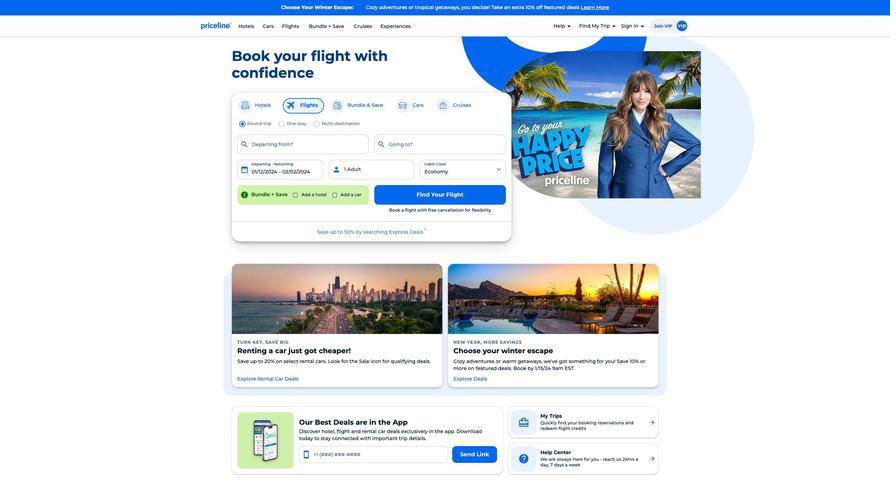 Task type: locate. For each thing, give the bounding box(es) containing it.
types of travel tab list
[[237, 98, 506, 114]]

traveler selection text field
[[329, 160, 415, 180]]

1 none field from the left
[[237, 135, 369, 154]]

arrowright image
[[649, 419, 656, 426], [649, 456, 656, 463]]

partner airline logos image
[[358, 228, 456, 236]]

flight-search-form element
[[235, 119, 509, 216]]

1 arrowright image from the top
[[649, 419, 656, 426]]

1 vertical spatial arrowright image
[[649, 456, 656, 463]]

2 none field from the left
[[375, 135, 506, 154]]

1 horizontal spatial none field
[[375, 135, 506, 154]]

0 vertical spatial arrowright image
[[649, 419, 656, 426]]

Departing from? field
[[237, 135, 369, 154]]

None field
[[237, 135, 369, 154], [375, 135, 506, 154]]

0 horizontal spatial none field
[[237, 135, 369, 154]]

2 arrowright image from the top
[[649, 456, 656, 463]]



Task type: describe. For each thing, give the bounding box(es) containing it.
Departing – Returning Date Picker field
[[237, 160, 323, 180]]

vip badge icon image
[[677, 21, 687, 31]]

none field departing from?
[[237, 135, 369, 154]]

none field going to?
[[375, 135, 506, 154]]

priceline.com home image
[[201, 22, 231, 30]]

app screenshot image
[[237, 413, 294, 469]]

Going to? field
[[375, 135, 506, 154]]

+1 (###) ###-#### field
[[299, 447, 448, 464]]



Task type: vqa. For each thing, say whether or not it's contained in the screenshot.
the leftmost field
yes



